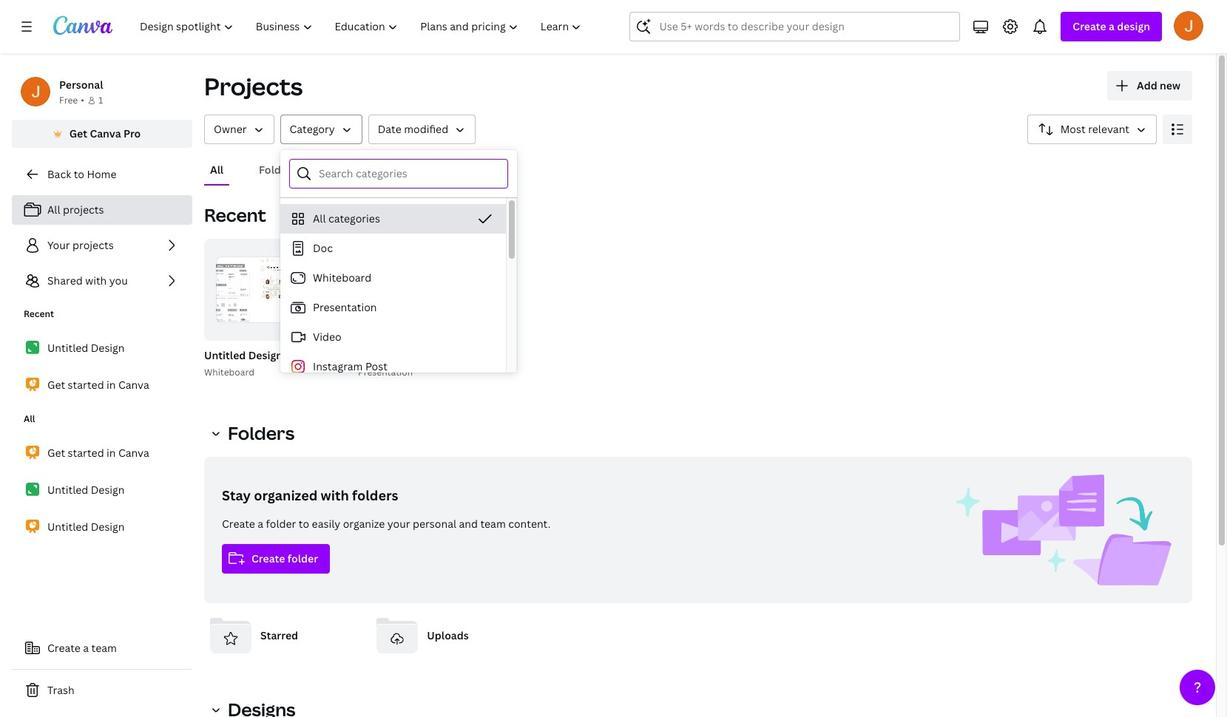 Task type: vqa. For each thing, say whether or not it's contained in the screenshot.
And
yes



Task type: locate. For each thing, give the bounding box(es) containing it.
shared with you
[[47, 274, 128, 288]]

relevant
[[1088, 122, 1130, 136]]

doc
[[313, 241, 333, 255]]

0 vertical spatial whiteboard
[[313, 271, 372, 285]]

design
[[1117, 19, 1151, 33]]

0 vertical spatial get started in canva link
[[12, 370, 192, 401]]

0 vertical spatial a
[[1109, 19, 1115, 33]]

2 horizontal spatial a
[[1109, 19, 1115, 33]]

all projects
[[47, 203, 104, 217]]

get canva pro
[[69, 127, 141, 141]]

uploads
[[427, 629, 469, 643]]

with up easily
[[321, 487, 349, 505]]

presentation option
[[280, 293, 506, 323]]

2 list from the top
[[12, 333, 192, 401]]

whiteboard down the "untitled design" button
[[204, 366, 254, 379]]

2 vertical spatial untitled design
[[47, 520, 125, 534]]

1 horizontal spatial team
[[480, 517, 506, 531]]

1 untitled design from the top
[[47, 341, 125, 355]]

started inside get started in canva presentation
[[379, 348, 415, 363]]

all inside list
[[47, 203, 60, 217]]

to
[[74, 167, 84, 181], [299, 517, 309, 531]]

0 horizontal spatial recent
[[24, 308, 54, 320]]

get canva pro button
[[12, 120, 192, 148]]

free •
[[59, 94, 84, 107]]

1 vertical spatial presentation
[[358, 366, 413, 379]]

2 untitled design from the top
[[47, 483, 125, 497]]

list containing untitled design
[[12, 333, 192, 401]]

0 horizontal spatial a
[[83, 641, 89, 656]]

1 horizontal spatial a
[[258, 517, 263, 531]]

1 vertical spatial in
[[107, 378, 116, 392]]

create inside create a team "button"
[[47, 641, 81, 656]]

0 vertical spatial list
[[12, 195, 192, 296]]

untitled inside untitled design whiteboard
[[204, 348, 246, 363]]

a inside create a design dropdown button
[[1109, 19, 1115, 33]]

1 vertical spatial folder
[[288, 552, 318, 566]]

0 vertical spatial team
[[480, 517, 506, 531]]

a for team
[[83, 641, 89, 656]]

video button
[[280, 323, 506, 352]]

recent
[[204, 203, 266, 227], [24, 308, 54, 320]]

3 untitled design from the top
[[47, 520, 125, 534]]

all inside option
[[313, 212, 326, 226]]

create for create a folder to easily organize your personal and team content.
[[222, 517, 255, 531]]

canva
[[90, 127, 121, 141], [430, 348, 461, 363], [118, 378, 149, 392], [118, 446, 149, 460]]

videos
[[478, 163, 513, 177]]

0 vertical spatial presentation
[[313, 300, 377, 314]]

get started in canva
[[47, 378, 149, 392], [47, 446, 149, 460]]

1 vertical spatial untitled design
[[47, 483, 125, 497]]

0 vertical spatial projects
[[63, 203, 104, 217]]

folder down organized
[[266, 517, 296, 531]]

0 horizontal spatial team
[[91, 641, 117, 656]]

0 vertical spatial in
[[418, 348, 427, 363]]

1 vertical spatial whiteboard
[[204, 366, 254, 379]]

1 untitled design link from the top
[[12, 333, 192, 364]]

untitled design button
[[204, 347, 283, 366]]

create folder button
[[222, 545, 330, 574]]

folder
[[266, 517, 296, 531], [288, 552, 318, 566]]

get inside get started in canva presentation
[[358, 348, 376, 363]]

1 vertical spatial with
[[321, 487, 349, 505]]

1 get started in canva link from the top
[[12, 370, 192, 401]]

projects
[[63, 203, 104, 217], [73, 238, 114, 252]]

with left you
[[85, 274, 107, 288]]

a down organized
[[258, 517, 263, 531]]

0 vertical spatial recent
[[204, 203, 266, 227]]

0 vertical spatial folder
[[266, 517, 296, 531]]

2 vertical spatial untitled design link
[[12, 512, 192, 543]]

1 horizontal spatial with
[[321, 487, 349, 505]]

stay
[[222, 487, 251, 505]]

shared
[[47, 274, 83, 288]]

1 vertical spatial started
[[68, 378, 104, 392]]

folders inside folders dropdown button
[[228, 421, 295, 445]]

stay organized with folders
[[222, 487, 398, 505]]

folders up organized
[[228, 421, 295, 445]]

3 list from the top
[[12, 438, 192, 543]]

all for all button
[[210, 163, 223, 177]]

to right the back
[[74, 167, 84, 181]]

recent down shared
[[24, 308, 54, 320]]

create inside create a design dropdown button
[[1073, 19, 1107, 33]]

instagram post option
[[280, 352, 506, 382]]

all
[[210, 163, 223, 177], [47, 203, 60, 217], [313, 212, 326, 226], [24, 413, 35, 425]]

team right and
[[480, 517, 506, 531]]

design inside untitled design whiteboard
[[248, 348, 283, 363]]

folder inside button
[[288, 552, 318, 566]]

recent down all button
[[204, 203, 266, 227]]

folders inside folders button
[[259, 163, 297, 177]]

presentation
[[313, 300, 377, 314], [358, 366, 413, 379]]

presentation down get started in canva button
[[358, 366, 413, 379]]

free
[[59, 94, 78, 107]]

team up trash link
[[91, 641, 117, 656]]

2 vertical spatial started
[[68, 446, 104, 460]]

untitled
[[47, 341, 88, 355], [204, 348, 246, 363], [47, 483, 88, 497], [47, 520, 88, 534]]

1 vertical spatial to
[[299, 517, 309, 531]]

a up trash link
[[83, 641, 89, 656]]

team
[[480, 517, 506, 531], [91, 641, 117, 656]]

0 horizontal spatial to
[[74, 167, 84, 181]]

0 vertical spatial folders
[[259, 163, 297, 177]]

1 horizontal spatial whiteboard
[[313, 271, 372, 285]]

whiteboard down doc
[[313, 271, 372, 285]]

projects down back to home
[[63, 203, 104, 217]]

create a team
[[47, 641, 117, 656]]

get started in canva link
[[12, 370, 192, 401], [12, 438, 192, 469]]

create left design
[[1073, 19, 1107, 33]]

untitled design whiteboard
[[204, 348, 283, 379]]

trash link
[[12, 676, 192, 706]]

instagram post
[[313, 360, 388, 374]]

your
[[47, 238, 70, 252]]

a left design
[[1109, 19, 1115, 33]]

create down stay
[[222, 517, 255, 531]]

to inside back to home link
[[74, 167, 84, 181]]

0 vertical spatial with
[[85, 274, 107, 288]]

1 horizontal spatial recent
[[204, 203, 266, 227]]

0 horizontal spatial whiteboard
[[204, 366, 254, 379]]

pro
[[124, 127, 141, 141]]

whiteboard inside whiteboard button
[[313, 271, 372, 285]]

list containing get started in canva
[[12, 438, 192, 543]]

images button
[[401, 156, 449, 184]]

create up 'trash'
[[47, 641, 81, 656]]

to left easily
[[299, 517, 309, 531]]

2 get started in canva from the top
[[47, 446, 149, 460]]

video
[[313, 330, 342, 344]]

a inside create a team "button"
[[83, 641, 89, 656]]

a for design
[[1109, 19, 1115, 33]]

1 vertical spatial team
[[91, 641, 117, 656]]

design for second untitled design link from the top of the page
[[91, 483, 125, 497]]

create down organized
[[252, 552, 285, 566]]

Owner button
[[204, 115, 274, 144]]

presentation inside get started in canva presentation
[[358, 366, 413, 379]]

in
[[418, 348, 427, 363], [107, 378, 116, 392], [107, 446, 116, 460]]

easily
[[312, 517, 341, 531]]

folders
[[259, 163, 297, 177], [228, 421, 295, 445]]

1 vertical spatial a
[[258, 517, 263, 531]]

create
[[1073, 19, 1107, 33], [222, 517, 255, 531], [252, 552, 285, 566], [47, 641, 81, 656]]

categories
[[328, 212, 380, 226]]

doc button
[[280, 234, 506, 263]]

create folder
[[252, 552, 318, 566]]

with
[[85, 274, 107, 288], [321, 487, 349, 505]]

all for all projects
[[47, 203, 60, 217]]

create inside create folder button
[[252, 552, 285, 566]]

home
[[87, 167, 117, 181]]

Search categories search field
[[319, 160, 499, 188]]

folders button
[[253, 156, 303, 184]]

•
[[81, 94, 84, 107]]

untitled design
[[47, 341, 125, 355], [47, 483, 125, 497], [47, 520, 125, 534]]

1 list from the top
[[12, 195, 192, 296]]

design for third untitled design link from the bottom of the page
[[91, 341, 125, 355]]

Category button
[[280, 115, 362, 144]]

started
[[379, 348, 415, 363], [68, 378, 104, 392], [68, 446, 104, 460]]

design
[[91, 341, 125, 355], [248, 348, 283, 363], [91, 483, 125, 497], [91, 520, 125, 534]]

1 vertical spatial folders
[[228, 421, 295, 445]]

2 vertical spatial in
[[107, 446, 116, 460]]

1 get started in canva from the top
[[47, 378, 149, 392]]

organize
[[343, 517, 385, 531]]

get
[[69, 127, 87, 141], [358, 348, 376, 363], [47, 378, 65, 392], [47, 446, 65, 460]]

2 vertical spatial a
[[83, 641, 89, 656]]

1 vertical spatial projects
[[73, 238, 114, 252]]

presentation up video on the left of the page
[[313, 300, 377, 314]]

1 vertical spatial get started in canva
[[47, 446, 149, 460]]

folder down easily
[[288, 552, 318, 566]]

1 vertical spatial list
[[12, 333, 192, 401]]

1 horizontal spatial to
[[299, 517, 309, 531]]

folders down category
[[259, 163, 297, 177]]

uploads link
[[371, 610, 526, 663]]

and
[[459, 517, 478, 531]]

a
[[1109, 19, 1115, 33], [258, 517, 263, 531], [83, 641, 89, 656]]

top level navigation element
[[130, 12, 594, 41]]

projects for all projects
[[63, 203, 104, 217]]

0 horizontal spatial with
[[85, 274, 107, 288]]

0 vertical spatial get started in canva
[[47, 378, 149, 392]]

0 vertical spatial untitled design link
[[12, 333, 192, 364]]

1 vertical spatial recent
[[24, 308, 54, 320]]

in inside get started in canva presentation
[[418, 348, 427, 363]]

folders
[[352, 487, 398, 505]]

videos button
[[472, 156, 518, 184]]

list
[[12, 195, 192, 296], [12, 333, 192, 401], [12, 438, 192, 543]]

2 vertical spatial list
[[12, 438, 192, 543]]

0 vertical spatial to
[[74, 167, 84, 181]]

personal
[[413, 517, 457, 531]]

canva inside get started in canva presentation
[[430, 348, 461, 363]]

list box
[[280, 204, 506, 678]]

new
[[1160, 78, 1181, 92]]

1 vertical spatial untitled design link
[[12, 475, 192, 506]]

a for folder
[[258, 517, 263, 531]]

3 untitled design link from the top
[[12, 512, 192, 543]]

0 vertical spatial untitled design
[[47, 341, 125, 355]]

create a folder to easily organize your personal and team content.
[[222, 517, 551, 531]]

None search field
[[630, 12, 961, 41]]

1 vertical spatial get started in canva link
[[12, 438, 192, 469]]

untitled design link
[[12, 333, 192, 364], [12, 475, 192, 506], [12, 512, 192, 543]]

whiteboard
[[313, 271, 372, 285], [204, 366, 254, 379]]

projects right your
[[73, 238, 114, 252]]

all for all categories
[[313, 212, 326, 226]]

0 vertical spatial started
[[379, 348, 415, 363]]



Task type: describe. For each thing, give the bounding box(es) containing it.
date modified
[[378, 122, 448, 136]]

create a design
[[1073, 19, 1151, 33]]

content.
[[508, 517, 551, 531]]

your
[[387, 517, 410, 531]]

list containing all projects
[[12, 195, 192, 296]]

your projects link
[[12, 231, 192, 260]]

instagram
[[313, 360, 363, 374]]

2 get started in canva link from the top
[[12, 438, 192, 469]]

in for 2nd get started in canva link
[[107, 446, 116, 460]]

designs button
[[326, 156, 378, 184]]

Date modified button
[[368, 115, 476, 144]]

shared with you link
[[12, 266, 192, 296]]

designs
[[332, 163, 372, 177]]

presentation inside button
[[313, 300, 377, 314]]

whiteboard button
[[280, 263, 506, 293]]

add
[[1137, 78, 1158, 92]]

projects for your projects
[[73, 238, 114, 252]]

starred link
[[204, 610, 359, 663]]

all categories
[[313, 212, 380, 226]]

create for create a team
[[47, 641, 81, 656]]

trash
[[47, 684, 74, 698]]

get inside button
[[69, 127, 87, 141]]

all button
[[204, 156, 229, 184]]

all projects link
[[12, 195, 192, 225]]

add new
[[1137, 78, 1181, 92]]

get started in canva button
[[358, 347, 461, 366]]

your projects
[[47, 238, 114, 252]]

back
[[47, 167, 71, 181]]

all categories option
[[280, 204, 506, 234]]

back to home link
[[12, 160, 192, 189]]

instagram post button
[[280, 352, 506, 382]]

get started in canva presentation
[[358, 348, 461, 379]]

most relevant
[[1061, 122, 1130, 136]]

projects
[[204, 70, 303, 102]]

whiteboard inside untitled design whiteboard
[[204, 366, 254, 379]]

presentation button
[[280, 293, 506, 323]]

create for create a design
[[1073, 19, 1107, 33]]

back to home
[[47, 167, 117, 181]]

list box containing all categories
[[280, 204, 506, 678]]

Search search field
[[660, 13, 931, 41]]

all categories button
[[280, 204, 506, 234]]

design for third untitled design link
[[91, 520, 125, 534]]

folders button
[[204, 419, 303, 448]]

most
[[1061, 122, 1086, 136]]

doc option
[[280, 234, 506, 263]]

add new button
[[1108, 71, 1193, 101]]

date
[[378, 122, 402, 136]]

organized
[[254, 487, 318, 505]]

video option
[[280, 323, 506, 352]]

create a design button
[[1061, 12, 1162, 41]]

you
[[109, 274, 128, 288]]

create for create folder
[[252, 552, 285, 566]]

whiteboard option
[[280, 263, 506, 293]]

images
[[407, 163, 443, 177]]

2 untitled design link from the top
[[12, 475, 192, 506]]

in for first get started in canva link from the top of the page
[[107, 378, 116, 392]]

post
[[365, 360, 388, 374]]

1
[[98, 94, 103, 107]]

modified
[[404, 122, 448, 136]]

jeremy miller image
[[1174, 11, 1204, 41]]

category
[[290, 122, 335, 136]]

personal
[[59, 78, 103, 92]]

with inside list
[[85, 274, 107, 288]]

create a team button
[[12, 634, 192, 664]]

Sort by button
[[1027, 115, 1157, 144]]

starred
[[260, 629, 298, 643]]

team inside "button"
[[91, 641, 117, 656]]

canva inside button
[[90, 127, 121, 141]]

owner
[[214, 122, 247, 136]]



